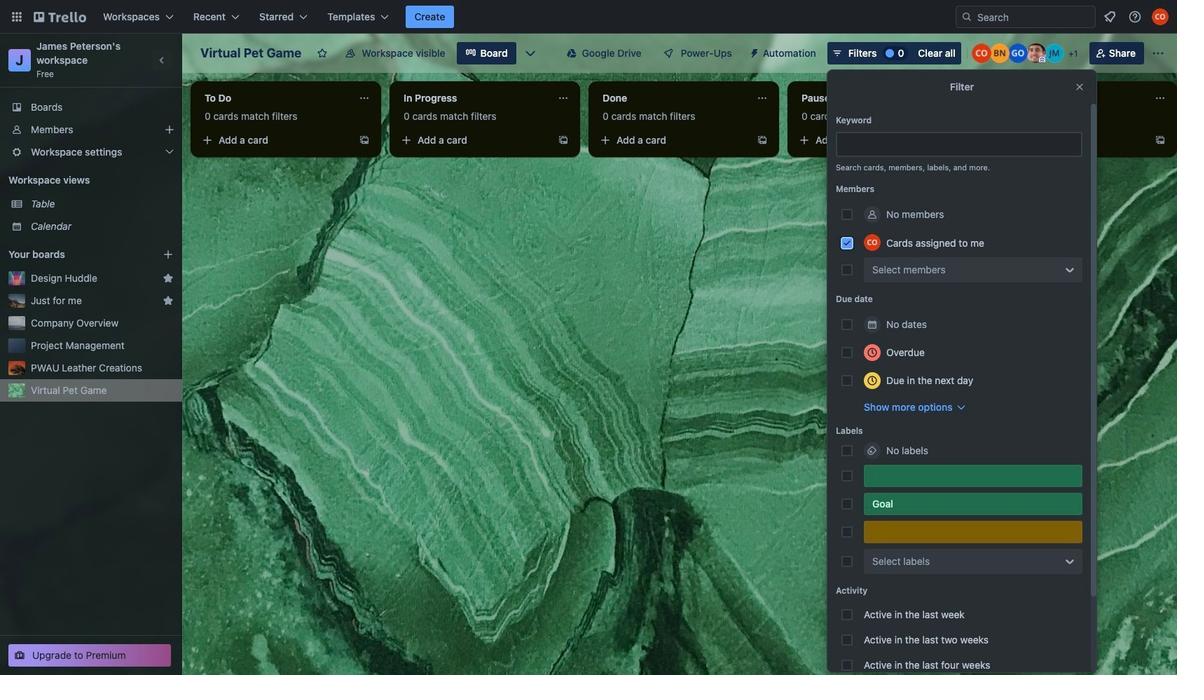 Task type: vqa. For each thing, say whether or not it's contained in the screenshot.
Delete LINK
no



Task type: locate. For each thing, give the bounding box(es) containing it.
0 horizontal spatial christina overa (christinaovera) image
[[972, 43, 992, 63]]

open information menu image
[[1129, 10, 1143, 24]]

google drive icon image
[[567, 48, 577, 58]]

christina overa (christinaovera) image
[[1153, 8, 1169, 25], [972, 43, 992, 63]]

2 horizontal spatial create from template… image
[[956, 135, 967, 146]]

your boards with 6 items element
[[8, 246, 142, 263]]

create from template… image
[[558, 135, 569, 146], [1155, 135, 1167, 146]]

christina overa (christinaovera) image left the gary orlando (garyorlando) image
[[972, 43, 992, 63]]

None text field
[[196, 87, 353, 109], [395, 87, 552, 109], [196, 87, 353, 109], [395, 87, 552, 109]]

starred icon image
[[163, 273, 174, 284], [163, 295, 174, 306]]

Search field
[[973, 7, 1096, 27]]

2 starred icon image from the top
[[163, 295, 174, 306]]

0 horizontal spatial create from template… image
[[558, 135, 569, 146]]

Enter a keyword… text field
[[836, 132, 1083, 157]]

None text field
[[594, 87, 752, 109], [794, 87, 951, 109], [993, 87, 1150, 109], [594, 87, 752, 109], [794, 87, 951, 109], [993, 87, 1150, 109]]

0 vertical spatial christina overa (christinaovera) image
[[1153, 8, 1169, 25]]

3 create from template… image from the left
[[956, 135, 967, 146]]

create from template… image
[[359, 135, 370, 146], [757, 135, 768, 146], [956, 135, 967, 146]]

close popover image
[[1075, 81, 1086, 93]]

1 vertical spatial christina overa (christinaovera) image
[[972, 43, 992, 63]]

1 create from template… image from the left
[[359, 135, 370, 146]]

color: green, title: none element
[[864, 465, 1083, 487]]

0 vertical spatial starred icon image
[[163, 273, 174, 284]]

back to home image
[[34, 6, 86, 28]]

this member is an admin of this board. image
[[1040, 57, 1046, 63]]

0 horizontal spatial create from template… image
[[359, 135, 370, 146]]

1 horizontal spatial create from template… image
[[1155, 135, 1167, 146]]

1 horizontal spatial christina overa (christinaovera) image
[[1153, 8, 1169, 25]]

customize views image
[[524, 46, 538, 60]]

search image
[[962, 11, 973, 22]]

add board image
[[163, 249, 174, 260]]

1 horizontal spatial create from template… image
[[757, 135, 768, 146]]

2 create from template… image from the left
[[757, 135, 768, 146]]

1 vertical spatial starred icon image
[[163, 295, 174, 306]]

0 notifications image
[[1102, 8, 1119, 25]]

christina overa (christinaovera) image right open information menu image
[[1153, 8, 1169, 25]]



Task type: describe. For each thing, give the bounding box(es) containing it.
2 create from template… image from the left
[[1155, 135, 1167, 146]]

ben nelson (bennelson96) image
[[990, 43, 1010, 63]]

primary element
[[0, 0, 1178, 34]]

color: green, title: "goal" element
[[864, 493, 1083, 515]]

jeremy miller (jeremymiller198) image
[[1045, 43, 1065, 63]]

star or unstar board image
[[317, 48, 328, 59]]

Board name text field
[[193, 42, 309, 64]]

show menu image
[[1152, 46, 1166, 60]]

workspace navigation collapse icon image
[[153, 50, 172, 70]]

christina overa (christinaovera) image
[[864, 234, 881, 251]]

1 starred icon image from the top
[[163, 273, 174, 284]]

1 create from template… image from the left
[[558, 135, 569, 146]]

color: yellow, title: none element
[[864, 521, 1083, 543]]

james peterson (jamespeterson93) image
[[1027, 43, 1047, 63]]

sm image
[[744, 42, 763, 62]]

gary orlando (garyorlando) image
[[1009, 43, 1028, 63]]



